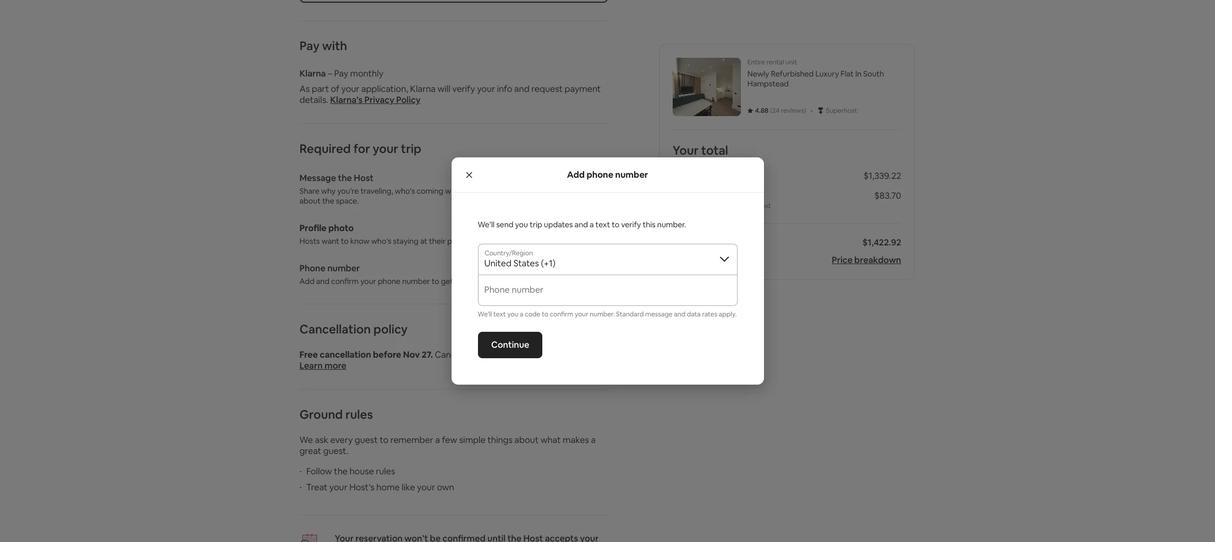 Task type: locate. For each thing, give the bounding box(es) containing it.
number down want at the left top
[[328, 263, 360, 274]]

about inside we ask every guest to remember a few simple things about what makes a great guest.
[[515, 434, 539, 446]]

klarna up part
[[300, 68, 326, 79]]

1 vertical spatial add button
[[575, 219, 608, 238]]

payment
[[565, 83, 601, 95]]

trip up message the host share why you're traveling, who's coming with you, and what you love about the space. on the top of page
[[401, 141, 422, 156]]

3 add button from the top
[[575, 259, 608, 278]]

1 horizontal spatial rules
[[376, 466, 395, 477]]

for
[[354, 141, 370, 156], [525, 349, 537, 361]]

with left you,
[[445, 186, 461, 196]]

rules inside follow the house rules treat your host's home like your own
[[376, 466, 395, 477]]

confirm right code
[[550, 310, 574, 318]]

trip left updates
[[530, 220, 543, 230]]

0 horizontal spatial trip
[[401, 141, 422, 156]]

number up 'this'
[[616, 169, 648, 181]]

we ask every guest to remember a few simple things about what makes a great guest.
[[300, 434, 596, 457]]

+1
[[485, 288, 494, 300]]

0 horizontal spatial for
[[354, 141, 370, 156]]

confirm down want at the left top
[[331, 276, 359, 286]]

1 horizontal spatial pay
[[334, 68, 348, 79]]

1 vertical spatial you
[[515, 220, 528, 230]]

add phone number
[[567, 169, 648, 181]]

klarna's privacy policy link
[[330, 94, 421, 106]]

code
[[525, 310, 541, 318]]

add for add phone number
[[567, 169, 585, 181]]

0 vertical spatial pay
[[300, 38, 320, 53]]

add button
[[575, 169, 608, 188], [575, 219, 608, 238], [575, 259, 608, 278]]

to down photo
[[341, 236, 349, 246]]

to left "get"
[[432, 276, 440, 286]]

2 vertical spatial you
[[508, 310, 519, 318]]

rules up home
[[376, 466, 395, 477]]

free cancellation before nov 27. cancel before dec 20 for a partial refund. learn more
[[300, 349, 602, 372]]

trip for your
[[401, 141, 422, 156]]

we'll send you trip updates and a text to verify this number.
[[478, 220, 687, 230]]

1 vertical spatial number
[[328, 263, 360, 274]]

the down the guest.
[[334, 466, 348, 477]]

0 vertical spatial number
[[616, 169, 648, 181]]

2 horizontal spatial number
[[616, 169, 648, 181]]

0 horizontal spatial rules
[[346, 407, 373, 422]]

before
[[373, 349, 402, 361], [465, 349, 492, 361]]

number. down +1 phone field on the bottom
[[590, 310, 615, 318]]

1 horizontal spatial for
[[525, 349, 537, 361]]

0 horizontal spatial about
[[300, 196, 321, 206]]

0 vertical spatial confirm
[[331, 276, 359, 286]]

1 vertical spatial with
[[445, 186, 461, 196]]

your
[[342, 83, 360, 95], [477, 83, 495, 95], [373, 141, 399, 156], [361, 276, 376, 286], [575, 310, 589, 318], [330, 482, 348, 493], [417, 482, 435, 493]]

text
[[596, 220, 610, 230], [494, 310, 506, 318]]

guest.
[[323, 445, 349, 457]]

4.88
[[756, 106, 769, 115]]

klarna's privacy policy
[[330, 94, 421, 106]]

total
[[673, 237, 694, 248]]

what left makes in the left bottom of the page
[[541, 434, 561, 446]]

you for trip
[[515, 220, 528, 230]]

phone
[[300, 263, 326, 274]]

with up –
[[322, 38, 347, 53]]

confirm inside phone number add and confirm your phone number to get trip updates.
[[331, 276, 359, 286]]

0 horizontal spatial with
[[322, 38, 347, 53]]

1 horizontal spatial before
[[465, 349, 492, 361]]

you for a
[[508, 310, 519, 318]]

0 horizontal spatial pay
[[300, 38, 320, 53]]

add button up +1 phone field on the bottom
[[575, 259, 608, 278]]

verify inside phone number dialog
[[622, 220, 641, 230]]

why
[[321, 186, 336, 196]]

your total
[[673, 143, 729, 158]]

message
[[300, 172, 336, 184]]

you,
[[462, 186, 477, 196]]

verify left 'this'
[[622, 220, 641, 230]]

2 add button from the top
[[575, 219, 608, 238]]

1 vertical spatial what
[[541, 434, 561, 446]]

text up united states (+1) element
[[596, 220, 610, 230]]

1 horizontal spatial verify
[[622, 220, 641, 230]]

0 vertical spatial phone
[[587, 169, 614, 181]]

as part of your application, klarna will verify your info and request payment details.
[[300, 83, 601, 106]]

ground rules
[[300, 407, 373, 422]]

about right the "things" on the left bottom
[[515, 434, 539, 446]]

1 vertical spatial trip
[[530, 220, 543, 230]]

0 horizontal spatial number.
[[590, 310, 615, 318]]

0 horizontal spatial confirm
[[331, 276, 359, 286]]

0 vertical spatial rules
[[346, 407, 373, 422]]

0 horizontal spatial klarna
[[300, 68, 326, 79]]

1 horizontal spatial confirm
[[550, 310, 574, 318]]

share
[[300, 186, 320, 196]]

0 vertical spatial the
[[338, 172, 352, 184]]

pay up klarna – pay monthly
[[300, 38, 320, 53]]

2 vertical spatial trip
[[455, 276, 468, 286]]

1 vertical spatial for
[[525, 349, 537, 361]]

add button for profile photo
[[575, 219, 608, 238]]

get
[[441, 276, 454, 286]]

apply.
[[719, 310, 737, 318]]

1 add button from the top
[[575, 169, 608, 188]]

cancellation
[[300, 321, 371, 337]]

0 horizontal spatial what
[[494, 186, 511, 196]]

add button up we'll send you trip updates and a text to verify this number.
[[575, 169, 608, 188]]

price breakdown button
[[832, 254, 902, 266]]

number. up total
[[658, 220, 687, 230]]

add
[[567, 169, 585, 181], [584, 173, 599, 183], [584, 223, 599, 233], [584, 264, 599, 274], [300, 276, 315, 286]]

2 vertical spatial the
[[334, 466, 348, 477]]

1 horizontal spatial about
[[515, 434, 539, 446]]

who's
[[371, 236, 392, 246]]

$1,422.92
[[863, 237, 902, 248]]

1 horizontal spatial phone
[[587, 169, 614, 181]]

learn more button
[[300, 360, 347, 372]]

klarna inside as part of your application, klarna will verify your info and request payment details.
[[410, 83, 436, 95]]

(usd)
[[696, 237, 719, 248]]

0 horizontal spatial verify
[[453, 83, 475, 95]]

send
[[497, 220, 514, 230]]

to right guest
[[380, 434, 389, 446]]

phone up we'll send you trip updates and a text to verify this number.
[[587, 169, 614, 181]]

to inside phone number add and confirm your phone number to get trip updates.
[[432, 276, 440, 286]]

1 horizontal spatial text
[[596, 220, 610, 230]]

phone inside phone number add and confirm your phone number to get trip updates.
[[378, 276, 401, 286]]

2 vertical spatial add button
[[575, 259, 608, 278]]

0 horizontal spatial text
[[494, 310, 506, 318]]

and right info
[[515, 83, 530, 95]]

flat
[[841, 69, 854, 79]]

for up the host
[[354, 141, 370, 156]]

1 vertical spatial pay
[[334, 68, 348, 79]]

phone down who's
[[378, 276, 401, 286]]

policy
[[374, 321, 408, 337]]

for right 20
[[525, 349, 537, 361]]

with
[[322, 38, 347, 53], [445, 186, 461, 196]]

klarna – pay monthly
[[300, 68, 384, 79]]

verify right the will
[[453, 83, 475, 95]]

photo
[[329, 222, 354, 234]]

rules
[[346, 407, 373, 422], [376, 466, 395, 477]]

continue
[[491, 339, 529, 350]]

learn
[[300, 360, 323, 372]]

the left space.
[[322, 196, 334, 206]]

number left "get"
[[402, 276, 430, 286]]

and
[[515, 83, 530, 95], [479, 186, 492, 196], [575, 220, 588, 230], [316, 276, 330, 286], [674, 310, 686, 318]]

before left nov
[[373, 349, 402, 361]]

and inside message the host share why you're traveling, who's coming with you, and what you love about the space.
[[479, 186, 492, 196]]

ground
[[300, 407, 343, 422]]

a left partial
[[538, 349, 543, 361]]

0 vertical spatial verify
[[453, 83, 475, 95]]

4.88 ( 24 reviews )
[[756, 106, 807, 115]]

add for message the host's add button
[[584, 173, 599, 183]]

2 vertical spatial number
[[402, 276, 430, 286]]

add inside phone number dialog
[[567, 169, 585, 181]]

hosts
[[300, 236, 320, 246]]

1 horizontal spatial what
[[541, 434, 561, 446]]

0 vertical spatial text
[[596, 220, 610, 230]]

about
[[300, 196, 321, 206], [515, 434, 539, 446]]

to
[[612, 220, 620, 230], [341, 236, 349, 246], [432, 276, 440, 286], [542, 310, 549, 318], [380, 434, 389, 446]]

0 vertical spatial you
[[513, 186, 526, 196]]

united
[[485, 257, 512, 269]]

your down +1 phone field on the bottom
[[575, 310, 589, 318]]

2 horizontal spatial trip
[[530, 220, 543, 230]]

about left why
[[300, 196, 321, 206]]

what left love
[[494, 186, 511, 196]]

a left code
[[520, 310, 524, 318]]

you left code
[[508, 310, 519, 318]]

what inside we ask every guest to remember a few simple things about what makes a great guest.
[[541, 434, 561, 446]]

add for phone number's add button
[[584, 264, 599, 274]]

entire rental unit newly refurbished luxury flat in south hampstead
[[748, 58, 885, 89]]

price breakdown
[[832, 254, 902, 266]]

newly
[[748, 69, 770, 79]]

monthly
[[350, 68, 384, 79]]

the up you're on the left top of the page
[[338, 172, 352, 184]]

and right updates
[[575, 220, 588, 230]]

you right send
[[515, 220, 528, 230]]

luxury
[[816, 69, 840, 79]]

trip right "get"
[[455, 276, 468, 286]]

the for message
[[338, 172, 352, 184]]

and left data
[[674, 310, 686, 318]]

a right updates
[[590, 220, 594, 230]]

you left love
[[513, 186, 526, 196]]

space.
[[336, 196, 359, 206]]

1 horizontal spatial trip
[[455, 276, 468, 286]]

0 vertical spatial what
[[494, 186, 511, 196]]

add button right updates
[[575, 219, 608, 238]]

to right code
[[542, 310, 549, 318]]

treat
[[306, 482, 328, 493]]

the for follow
[[334, 466, 348, 477]]

1 vertical spatial phone
[[378, 276, 401, 286]]

trip for you
[[530, 220, 543, 230]]

pay right –
[[334, 68, 348, 79]]

a left the few
[[436, 434, 440, 446]]

)
[[805, 106, 807, 115]]

0 horizontal spatial phone
[[378, 276, 401, 286]]

your down know
[[361, 276, 376, 286]]

before left dec
[[465, 349, 492, 361]]

1 vertical spatial klarna
[[410, 83, 436, 95]]

your inside phone number add and confirm your phone number to get trip updates.
[[361, 276, 376, 286]]

0 horizontal spatial before
[[373, 349, 402, 361]]

rules up guest
[[346, 407, 373, 422]]

1 vertical spatial verify
[[622, 220, 641, 230]]

trip inside phone number dialog
[[530, 220, 543, 230]]

phone number dialog
[[452, 158, 764, 384]]

number.
[[658, 220, 687, 230], [590, 310, 615, 318]]

1 vertical spatial confirm
[[550, 310, 574, 318]]

1 horizontal spatial klarna
[[410, 83, 436, 95]]

your inside phone number dialog
[[575, 310, 589, 318]]

1 horizontal spatial with
[[445, 186, 461, 196]]

text right we'll
[[494, 310, 506, 318]]

add button for message the host
[[575, 169, 608, 188]]

coming
[[417, 186, 444, 196]]

1 horizontal spatial number
[[402, 276, 430, 286]]

and right you,
[[479, 186, 492, 196]]

0 vertical spatial add button
[[575, 169, 608, 188]]

0 vertical spatial about
[[300, 196, 321, 206]]

and down phone
[[316, 276, 330, 286]]

0 vertical spatial trip
[[401, 141, 422, 156]]

klarna left the will
[[410, 83, 436, 95]]

host
[[354, 172, 374, 184]]

guest
[[355, 434, 378, 446]]

add inside phone number add and confirm your phone number to get trip updates.
[[300, 276, 315, 286]]

profile
[[300, 222, 327, 234]]

breakdown
[[855, 254, 902, 266]]

0 vertical spatial number.
[[658, 220, 687, 230]]

updates.
[[470, 276, 500, 286]]

0 vertical spatial for
[[354, 141, 370, 156]]

your right "of"
[[342, 83, 360, 95]]

1 vertical spatial rules
[[376, 466, 395, 477]]

cancellation policy
[[300, 321, 408, 337]]

host's
[[350, 482, 375, 493]]

phone inside dialog
[[587, 169, 614, 181]]

the inside follow the house rules treat your host's home like your own
[[334, 466, 348, 477]]

1 vertical spatial about
[[515, 434, 539, 446]]

1 vertical spatial number.
[[590, 310, 615, 318]]

standard
[[617, 310, 644, 318]]

your right treat
[[330, 482, 348, 493]]

phone
[[587, 169, 614, 181], [378, 276, 401, 286]]



Task type: describe. For each thing, give the bounding box(es) containing it.
we'll text you a code to confirm your number. standard message and data rates apply.
[[478, 310, 737, 318]]

what inside message the host share why you're traveling, who's coming with you, and what you love about the space.
[[494, 186, 511, 196]]

20
[[513, 349, 523, 361]]

of
[[331, 83, 340, 95]]

1 vertical spatial text
[[494, 310, 506, 318]]

house
[[350, 466, 374, 477]]

want
[[322, 236, 339, 246]]

application,
[[362, 83, 408, 95]]

add for add button corresponding to profile photo
[[584, 223, 599, 233]]

you're
[[338, 186, 359, 196]]

staying
[[393, 236, 419, 246]]

verify inside as part of your application, klarna will verify your info and request payment details.
[[453, 83, 475, 95]]

home
[[377, 482, 400, 493]]

required for your trip
[[300, 141, 422, 156]]

0 vertical spatial with
[[322, 38, 347, 53]]

total (usd)
[[673, 237, 719, 248]]

united states (+1) button
[[478, 244, 738, 274]]

for inside free cancellation before nov 27. cancel before dec 20 for a partial refund. learn more
[[525, 349, 537, 361]]

know
[[351, 236, 370, 246]]

phone number add and confirm your phone number to get trip updates.
[[300, 263, 500, 286]]

you inside message the host share why you're traveling, who's coming with you, and what you love about the space.
[[513, 186, 526, 196]]

partial
[[545, 349, 571, 361]]

love
[[528, 186, 542, 196]]

great
[[300, 445, 322, 457]]

refund.
[[573, 349, 602, 361]]

place.
[[448, 236, 469, 246]]

message the host share why you're traveling, who's coming with you, and what you love about the space.
[[300, 172, 544, 206]]

add button for phone number
[[575, 259, 608, 278]]

hampstead
[[748, 79, 789, 89]]

simple
[[459, 434, 486, 446]]

your up the host
[[373, 141, 399, 156]]

we'll
[[478, 310, 492, 318]]

rates
[[703, 310, 718, 318]]

nov
[[403, 349, 420, 361]]

insurance
[[699, 190, 738, 201]]

policy
[[396, 94, 421, 106]]

in
[[856, 69, 862, 79]]

who's
[[395, 186, 415, 196]]

price
[[832, 254, 853, 266]]

$83.70
[[875, 190, 902, 201]]

1 vertical spatial the
[[322, 196, 334, 206]]

entire
[[748, 58, 766, 67]]

their
[[429, 236, 446, 246]]

remember
[[391, 434, 434, 446]]

things
[[488, 434, 513, 446]]

and inside as part of your application, klarna will verify your info and request payment details.
[[515, 83, 530, 95]]

to inside we ask every guest to remember a few simple things about what makes a great guest.
[[380, 434, 389, 446]]

follow
[[306, 466, 332, 477]]

klarna's
[[330, 94, 363, 106]]

services
[[707, 201, 732, 210]]

a inside free cancellation before nov 27. cancel before dec 20 for a partial refund. learn more
[[538, 349, 543, 361]]

0 vertical spatial klarna
[[300, 68, 326, 79]]

part
[[312, 83, 329, 95]]

rental
[[767, 58, 785, 67]]

2 before from the left
[[465, 349, 492, 361]]

$1,339.22
[[864, 170, 902, 182]]

traveling,
[[361, 186, 393, 196]]

united states (+1) element
[[478, 244, 738, 274]]

will
[[438, 83, 451, 95]]

details.
[[300, 94, 328, 106]]

unit
[[786, 58, 798, 67]]

27.
[[422, 349, 433, 361]]

as
[[300, 83, 310, 95]]

0 horizontal spatial number
[[328, 263, 360, 274]]

•
[[811, 105, 813, 116]]

few
[[442, 434, 458, 446]]

to inside profile photo hosts want to know who's staying at their place.
[[341, 236, 349, 246]]

(+1)
[[541, 257, 556, 269]]

travel
[[673, 190, 697, 201]]

continue button
[[478, 332, 543, 358]]

at
[[421, 236, 428, 246]]

trip inside phone number add and confirm your phone number to get trip updates.
[[455, 276, 468, 286]]

pay with
[[300, 38, 347, 53]]

assistance services fee included
[[673, 201, 771, 210]]

a right makes in the left bottom of the page
[[591, 434, 596, 446]]

confirm inside phone number dialog
[[550, 310, 574, 318]]

24
[[773, 106, 780, 115]]

to left 'this'
[[612, 220, 620, 230]]

required
[[300, 141, 351, 156]]

your left info
[[477, 83, 495, 95]]

dec
[[494, 349, 511, 361]]

states
[[514, 257, 539, 269]]

data
[[687, 310, 701, 318]]

info
[[497, 83, 513, 95]]

every
[[330, 434, 353, 446]]

own
[[437, 482, 454, 493]]

united states (+1)
[[485, 257, 556, 269]]

your
[[673, 143, 699, 158]]

request
[[532, 83, 563, 95]]

number inside phone number dialog
[[616, 169, 648, 181]]

we'll
[[478, 220, 495, 230]]

+1 telephone field
[[497, 289, 731, 300]]

makes
[[563, 434, 589, 446]]

fee
[[733, 201, 743, 210]]

with inside message the host share why you're traveling, who's coming with you, and what you love about the space.
[[445, 186, 461, 196]]

like
[[402, 482, 415, 493]]

and inside phone number add and confirm your phone number to get trip updates.
[[316, 276, 330, 286]]

refurbished
[[771, 69, 814, 79]]

1 horizontal spatial number.
[[658, 220, 687, 230]]

about inside message the host share why you're traveling, who's coming with you, and what you love about the space.
[[300, 196, 321, 206]]

your right like
[[417, 482, 435, 493]]

profile photo hosts want to know who's staying at their place.
[[300, 222, 469, 246]]

cancellation
[[320, 349, 371, 361]]

reviews
[[781, 106, 805, 115]]

south
[[864, 69, 885, 79]]

1 before from the left
[[373, 349, 402, 361]]

we
[[300, 434, 313, 446]]



Task type: vqa. For each thing, say whether or not it's contained in the screenshot.


